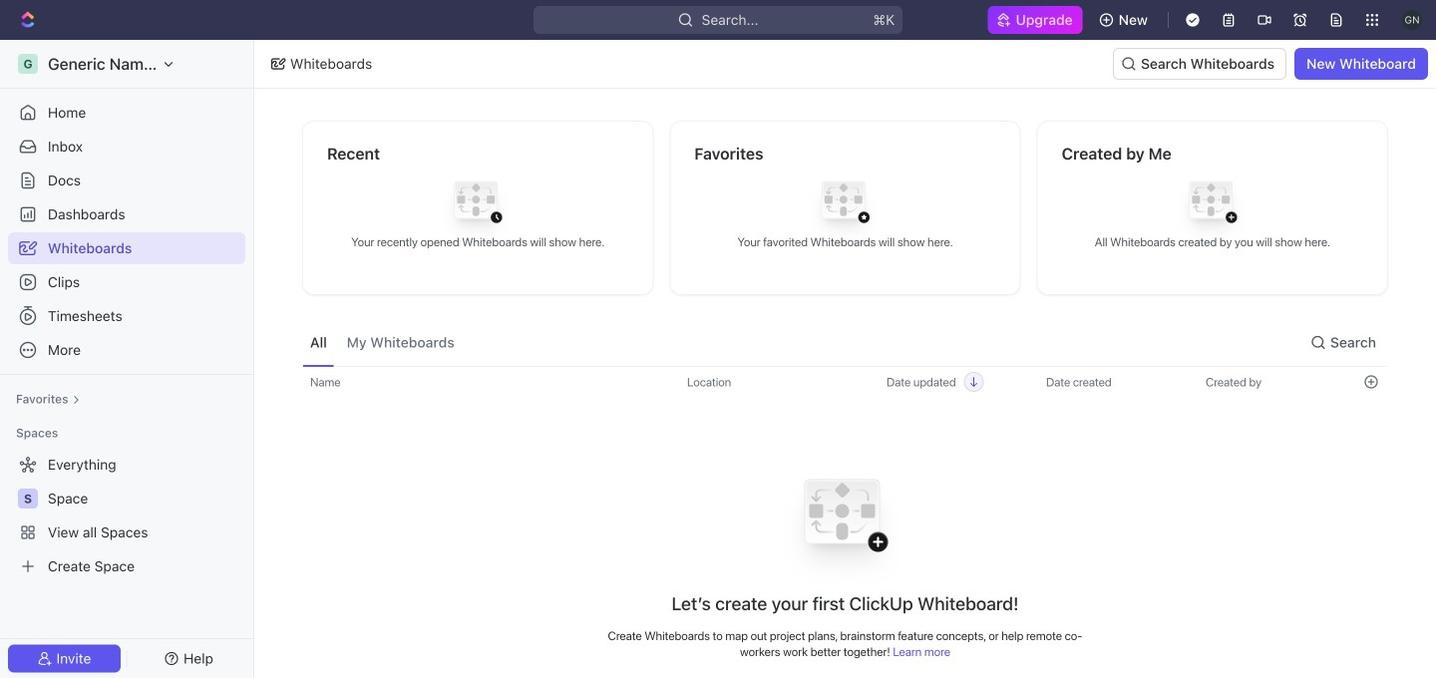Task type: vqa. For each thing, say whether or not it's contained in the screenshot.
View
no



Task type: locate. For each thing, give the bounding box(es) containing it.
row
[[302, 366, 1389, 398], [302, 452, 1389, 678]]

tree
[[8, 449, 245, 583]]

tree inside sidebar navigation
[[8, 449, 245, 583]]

sidebar navigation
[[0, 40, 258, 678]]

0 vertical spatial row
[[302, 366, 1389, 398]]

2 row from the top
[[302, 452, 1389, 678]]

no data image
[[783, 452, 908, 592]]

generic name's workspace, , element
[[18, 54, 38, 74]]

1 vertical spatial row
[[302, 452, 1389, 678]]

table
[[302, 366, 1389, 678]]

no created by me whiteboards image
[[1173, 166, 1253, 246]]

tab list
[[302, 319, 463, 366]]



Task type: describe. For each thing, give the bounding box(es) containing it.
no recent whiteboards image
[[438, 166, 518, 246]]

no favorited whiteboards image
[[806, 166, 885, 246]]

space, , element
[[18, 489, 38, 509]]

1 row from the top
[[302, 366, 1389, 398]]



